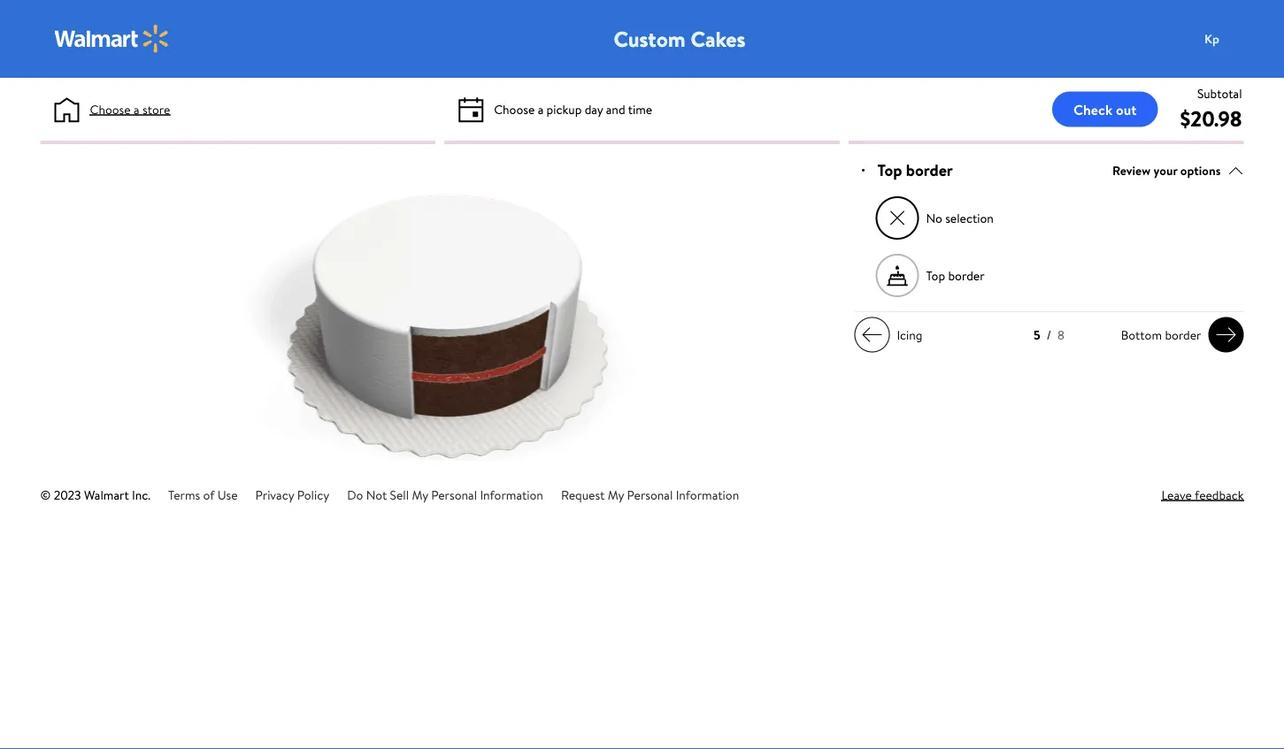 Task type: describe. For each thing, give the bounding box(es) containing it.
options
[[1180, 162, 1221, 179]]

2 personal from the left
[[627, 486, 673, 504]]

review your options element
[[1112, 161, 1221, 180]]

do
[[347, 486, 363, 504]]

terms of use link
[[168, 486, 238, 504]]

up arrow image
[[1228, 163, 1244, 178]]

policy
[[297, 486, 329, 504]]

subtotal
[[1197, 85, 1242, 102]]

kp
[[1204, 30, 1219, 47]]

do not sell my personal information link
[[347, 486, 543, 504]]

not
[[366, 486, 387, 504]]

review
[[1112, 162, 1151, 179]]

1 vertical spatial top
[[926, 267, 945, 284]]

of
[[203, 486, 215, 504]]

request
[[561, 486, 605, 504]]

$20.98
[[1180, 104, 1242, 133]]

choose a pickup day and time
[[494, 100, 652, 118]]

custom cakes
[[614, 24, 746, 54]]

day
[[585, 100, 603, 118]]

sell
[[390, 486, 409, 504]]

0 vertical spatial top
[[877, 159, 902, 182]]

2 information from the left
[[676, 486, 739, 504]]

your
[[1154, 162, 1177, 179]]

leave
[[1161, 486, 1192, 504]]

feedback
[[1195, 486, 1244, 504]]

© 2023 walmart inc.
[[40, 486, 150, 504]]

2 vertical spatial border
[[1165, 326, 1201, 343]]

1 vertical spatial top border
[[926, 267, 985, 284]]

leave feedback button
[[1161, 486, 1244, 504]]

kp button
[[1194, 21, 1265, 57]]

1 personal from the left
[[431, 486, 477, 504]]

review your options
[[1112, 162, 1221, 179]]

no
[[926, 209, 942, 227]]

privacy policy
[[255, 486, 329, 504]]

selection
[[945, 209, 994, 227]]

terms of use
[[168, 486, 238, 504]]

subtotal $20.98
[[1180, 85, 1242, 133]]

0 vertical spatial top border
[[877, 159, 953, 182]]

8
[[1057, 327, 1064, 344]]

choose a store link
[[90, 100, 170, 119]]



Task type: locate. For each thing, give the bounding box(es) containing it.
/
[[1047, 327, 1051, 344]]

1 horizontal spatial information
[[676, 486, 739, 504]]

2023
[[54, 486, 81, 504]]

choose
[[90, 100, 131, 118], [494, 100, 535, 118]]

out
[[1116, 100, 1137, 119]]

1 information from the left
[[480, 486, 543, 504]]

pickup
[[547, 100, 582, 118]]

top up remove "image"
[[877, 159, 902, 182]]

my right sell
[[412, 486, 428, 504]]

0 horizontal spatial personal
[[431, 486, 477, 504]]

check out
[[1073, 100, 1137, 119]]

1 icon for continue arrow image from the left
[[861, 324, 883, 346]]

request my personal information link
[[561, 486, 739, 504]]

top border down no selection
[[926, 267, 985, 284]]

border
[[906, 159, 953, 182], [948, 267, 985, 284], [1165, 326, 1201, 343]]

1 horizontal spatial top
[[926, 267, 945, 284]]

personal
[[431, 486, 477, 504], [627, 486, 673, 504]]

©
[[40, 486, 51, 504]]

border up no
[[906, 159, 953, 182]]

border down selection
[[948, 267, 985, 284]]

1 horizontal spatial icon for continue arrow image
[[1215, 324, 1237, 346]]

bottom border
[[1121, 326, 1201, 343]]

bottom
[[1121, 326, 1162, 343]]

icon for continue arrow image left icing
[[861, 324, 883, 346]]

personal right sell
[[431, 486, 477, 504]]

0 horizontal spatial a
[[134, 100, 139, 118]]

1 horizontal spatial personal
[[627, 486, 673, 504]]

1 my from the left
[[412, 486, 428, 504]]

privacy
[[255, 486, 294, 504]]

custom
[[614, 24, 685, 54]]

1 a from the left
[[134, 100, 139, 118]]

top border
[[877, 159, 953, 182], [926, 267, 985, 284]]

and
[[606, 100, 625, 118]]

back to walmart.com image
[[54, 25, 169, 53]]

review your options link
[[1112, 159, 1244, 182]]

a for pickup
[[538, 100, 544, 118]]

check
[[1073, 100, 1113, 119]]

icon for continue arrow image right bottom border on the top right of the page
[[1215, 324, 1237, 346]]

a for store
[[134, 100, 139, 118]]

2 icon for continue arrow image from the left
[[1215, 324, 1237, 346]]

store
[[142, 100, 170, 118]]

no selection
[[926, 209, 994, 227]]

0 horizontal spatial information
[[480, 486, 543, 504]]

icon for continue arrow image
[[861, 324, 883, 346], [1215, 324, 1237, 346]]

personal right the request
[[627, 486, 673, 504]]

choose left pickup
[[494, 100, 535, 118]]

cakes
[[691, 24, 746, 54]]

icing
[[897, 326, 923, 343]]

a left pickup
[[538, 100, 544, 118]]

request my personal information
[[561, 486, 739, 504]]

2 a from the left
[[538, 100, 544, 118]]

1 choose from the left
[[90, 100, 131, 118]]

remove image
[[888, 209, 907, 228]]

a left store
[[134, 100, 139, 118]]

1 horizontal spatial my
[[608, 486, 624, 504]]

1 horizontal spatial choose
[[494, 100, 535, 118]]

5
[[1034, 327, 1040, 344]]

bottom border link
[[1114, 317, 1244, 353]]

my right the request
[[608, 486, 624, 504]]

0 horizontal spatial my
[[412, 486, 428, 504]]

check out button
[[1052, 92, 1158, 127]]

border right bottom
[[1165, 326, 1201, 343]]

top down no
[[926, 267, 945, 284]]

0 vertical spatial border
[[906, 159, 953, 182]]

0 horizontal spatial top
[[877, 159, 902, 182]]

1 vertical spatial border
[[948, 267, 985, 284]]

walmart
[[84, 486, 129, 504]]

icon for continue arrow image inside icing link
[[861, 324, 883, 346]]

choose for choose a pickup day and time
[[494, 100, 535, 118]]

5 / 8
[[1034, 327, 1064, 344]]

icon for continue arrow image inside bottom border link
[[1215, 324, 1237, 346]]

0 horizontal spatial icon for continue arrow image
[[861, 324, 883, 346]]

a
[[134, 100, 139, 118], [538, 100, 544, 118]]

inc.
[[132, 486, 150, 504]]

2 choose from the left
[[494, 100, 535, 118]]

choose left store
[[90, 100, 131, 118]]

information
[[480, 486, 543, 504], [676, 486, 739, 504]]

do not sell my personal information
[[347, 486, 543, 504]]

choose a store
[[90, 100, 170, 118]]

my
[[412, 486, 428, 504], [608, 486, 624, 504]]

time
[[628, 100, 652, 118]]

top
[[877, 159, 902, 182], [926, 267, 945, 284]]

1 horizontal spatial a
[[538, 100, 544, 118]]

use
[[218, 486, 238, 504]]

privacy policy link
[[255, 486, 329, 504]]

choose for choose a store
[[90, 100, 131, 118]]

leave feedback
[[1161, 486, 1244, 504]]

top border up remove "image"
[[877, 159, 953, 182]]

icing link
[[854, 317, 930, 353]]

2 my from the left
[[608, 486, 624, 504]]

0 horizontal spatial choose
[[90, 100, 131, 118]]

terms
[[168, 486, 200, 504]]



Task type: vqa. For each thing, say whether or not it's contained in the screenshot.
Milpitas option group
no



